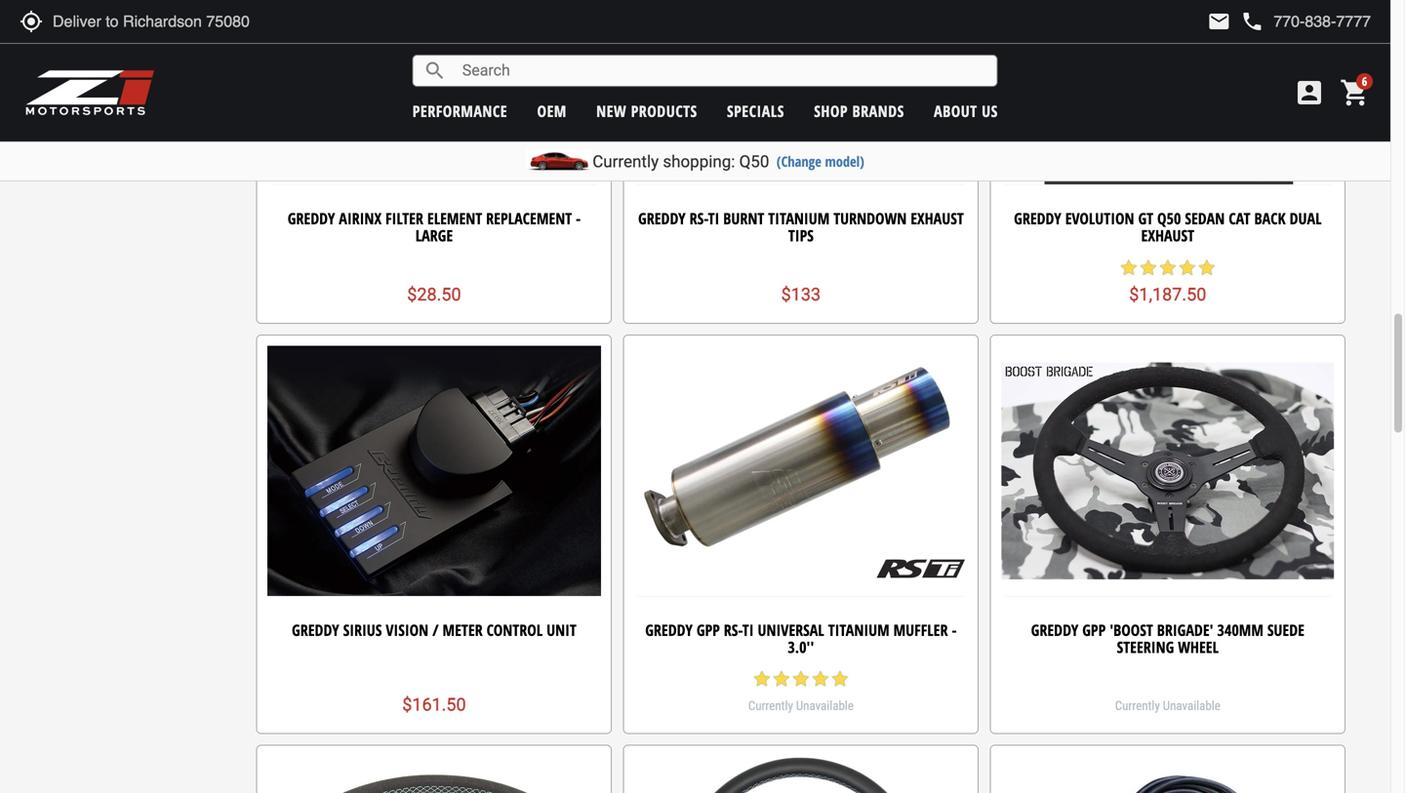 Task type: vqa. For each thing, say whether or not it's contained in the screenshot.
Currently shopping: Y50 (Change model)
no



Task type: describe. For each thing, give the bounding box(es) containing it.
meter
[[443, 620, 483, 641]]

control
[[487, 620, 543, 641]]

specials
[[727, 101, 785, 122]]

- inside greddy gpp rs-ti universal titanium muffler - 3.0''
[[952, 620, 957, 641]]

ti inside greddy gpp rs-ti universal titanium muffler - 3.0''
[[743, 620, 754, 641]]

greddy evolution gt q50 sedan cat back dual exhaust
[[1014, 208, 1322, 246]]

greddy rs-ti burnt titanium turndown exhaust tips
[[638, 208, 964, 246]]

burnt
[[723, 208, 764, 229]]

currently unavailable
[[1115, 699, 1221, 713]]

greddy sirius vision / meter control unit
[[292, 620, 577, 641]]

$133
[[781, 284, 821, 305]]

0 horizontal spatial q50
[[739, 152, 769, 171]]

sirius
[[343, 620, 382, 641]]

phone link
[[1241, 10, 1371, 33]]

gpp for rs-
[[697, 620, 720, 641]]

performance link
[[413, 101, 508, 122]]

brands
[[853, 101, 904, 122]]

gpp for 'boost
[[1083, 620, 1106, 641]]

airinx
[[339, 208, 382, 229]]

q50 inside greddy evolution gt q50 sedan cat back dual exhaust
[[1158, 208, 1181, 229]]

specials link
[[727, 101, 785, 122]]

mail
[[1208, 10, 1231, 33]]

brigade'
[[1157, 620, 1214, 641]]

new products link
[[596, 101, 697, 122]]

/
[[432, 620, 439, 641]]

3.0''
[[788, 637, 814, 658]]

(change model) link
[[777, 152, 864, 171]]

evolution
[[1065, 208, 1135, 229]]

340mm
[[1218, 620, 1264, 641]]

shopping_cart
[[1340, 77, 1371, 108]]

gt
[[1138, 208, 1154, 229]]

greddy gpp 'boost brigade' 340mm suede steering wheel
[[1031, 620, 1305, 658]]

(change
[[777, 152, 822, 171]]

greddy gpp rs-ti universal titanium muffler - 3.0''
[[645, 620, 957, 658]]

account_box link
[[1289, 77, 1330, 108]]

steering
[[1117, 637, 1174, 658]]

suede
[[1268, 620, 1305, 641]]

currently for shopping:
[[593, 152, 659, 171]]

unavailable inside star star star star star currently unavailable
[[796, 699, 854, 713]]

oem link
[[537, 101, 567, 122]]

rs- inside greddy gpp rs-ti universal titanium muffler - 3.0''
[[724, 620, 743, 641]]

currently inside star star star star star currently unavailable
[[748, 699, 793, 713]]

universal
[[758, 620, 824, 641]]

greddy for greddy rs-ti burnt titanium turndown exhaust tips
[[638, 208, 686, 229]]

wheel
[[1178, 637, 1219, 658]]

back
[[1255, 208, 1286, 229]]

exhaust inside greddy evolution gt q50 sedan cat back dual exhaust
[[1141, 225, 1195, 246]]

shop
[[814, 101, 848, 122]]



Task type: locate. For each thing, give the bounding box(es) containing it.
'boost
[[1110, 620, 1153, 641]]

1 unavailable from the left
[[796, 699, 854, 713]]

exhaust
[[911, 208, 964, 229], [1141, 225, 1195, 246]]

gpp inside greddy gpp rs-ti universal titanium muffler - 3.0''
[[697, 620, 720, 641]]

unavailable
[[796, 699, 854, 713], [1163, 699, 1221, 713]]

1 vertical spatial -
[[952, 620, 957, 641]]

0 vertical spatial titanium
[[768, 208, 830, 229]]

1 vertical spatial q50
[[1158, 208, 1181, 229]]

about us link
[[934, 101, 998, 122]]

greddy airinx filter element replacement - large
[[288, 208, 581, 246]]

0 vertical spatial -
[[576, 208, 581, 229]]

rs- inside greddy rs-ti burnt titanium turndown exhaust tips
[[690, 208, 708, 229]]

1 horizontal spatial rs-
[[724, 620, 743, 641]]

q50 right gt
[[1158, 208, 1181, 229]]

ti inside greddy rs-ti burnt titanium turndown exhaust tips
[[708, 208, 720, 229]]

0 horizontal spatial rs-
[[690, 208, 708, 229]]

shop brands
[[814, 101, 904, 122]]

$161.50
[[402, 695, 466, 715]]

new products
[[596, 101, 697, 122]]

performance
[[413, 101, 508, 122]]

shopping_cart link
[[1335, 77, 1371, 108]]

dual
[[1290, 208, 1322, 229]]

star star star star star currently unavailable
[[748, 670, 854, 713]]

model)
[[825, 152, 864, 171]]

1 horizontal spatial unavailable
[[1163, 699, 1221, 713]]

exhaust right the turndown
[[911, 208, 964, 229]]

q50 left the (change
[[739, 152, 769, 171]]

currently down steering
[[1115, 699, 1160, 713]]

element
[[427, 208, 482, 229]]

unit
[[547, 620, 577, 641]]

1 horizontal spatial -
[[952, 620, 957, 641]]

greddy inside greddy evolution gt q50 sedan cat back dual exhaust
[[1014, 208, 1062, 229]]

1 horizontal spatial ti
[[743, 620, 754, 641]]

Search search field
[[447, 56, 997, 86]]

large
[[415, 225, 453, 246]]

- right replacement
[[576, 208, 581, 229]]

titanium inside greddy gpp rs-ti universal titanium muffler - 3.0''
[[828, 620, 890, 641]]

2 unavailable from the left
[[1163, 699, 1221, 713]]

about
[[934, 101, 978, 122]]

currently down new
[[593, 152, 659, 171]]

0 horizontal spatial gpp
[[697, 620, 720, 641]]

gpp left the universal
[[697, 620, 720, 641]]

greddy for greddy sirius vision / meter control unit
[[292, 620, 339, 641]]

0 vertical spatial ti
[[708, 208, 720, 229]]

z1 motorsports logo image
[[24, 68, 156, 117]]

rs-
[[690, 208, 708, 229], [724, 620, 743, 641]]

0 horizontal spatial unavailable
[[796, 699, 854, 713]]

0 vertical spatial q50
[[739, 152, 769, 171]]

about us
[[934, 101, 998, 122]]

muffler
[[894, 620, 948, 641]]

1 horizontal spatial currently
[[748, 699, 793, 713]]

0 horizontal spatial ti
[[708, 208, 720, 229]]

currently down 3.0''
[[748, 699, 793, 713]]

sedan
[[1185, 208, 1225, 229]]

- right muffler
[[952, 620, 957, 641]]

1 horizontal spatial gpp
[[1083, 620, 1106, 641]]

gpp inside greddy gpp 'boost brigade' 340mm suede steering wheel
[[1083, 620, 1106, 641]]

rs- left burnt
[[690, 208, 708, 229]]

vision
[[386, 620, 429, 641]]

0 horizontal spatial currently
[[593, 152, 659, 171]]

greddy inside greddy gpp 'boost brigade' 340mm suede steering wheel
[[1031, 620, 1079, 641]]

exhaust inside greddy rs-ti burnt titanium turndown exhaust tips
[[911, 208, 964, 229]]

2 gpp from the left
[[1083, 620, 1106, 641]]

0 vertical spatial rs-
[[690, 208, 708, 229]]

shopping:
[[663, 152, 735, 171]]

titanium right burnt
[[768, 208, 830, 229]]

1 horizontal spatial exhaust
[[1141, 225, 1195, 246]]

-
[[576, 208, 581, 229], [952, 620, 957, 641]]

replacement
[[486, 208, 572, 229]]

greddy for greddy airinx filter element replacement - large
[[288, 208, 335, 229]]

1 vertical spatial rs-
[[724, 620, 743, 641]]

rs- left the universal
[[724, 620, 743, 641]]

ti left burnt
[[708, 208, 720, 229]]

$1,187.50
[[1129, 284, 1207, 305]]

greddy for greddy gpp 'boost brigade' 340mm suede steering wheel
[[1031, 620, 1079, 641]]

- inside greddy airinx filter element replacement - large
[[576, 208, 581, 229]]

0 horizontal spatial exhaust
[[911, 208, 964, 229]]

star star star star star $1,187.50
[[1119, 258, 1217, 305]]

cat
[[1229, 208, 1251, 229]]

2 horizontal spatial currently
[[1115, 699, 1160, 713]]

currently
[[593, 152, 659, 171], [748, 699, 793, 713], [1115, 699, 1160, 713]]

greddy inside greddy gpp rs-ti universal titanium muffler - 3.0''
[[645, 620, 693, 641]]

titanium inside greddy rs-ti burnt titanium turndown exhaust tips
[[768, 208, 830, 229]]

greddy inside greddy airinx filter element replacement - large
[[288, 208, 335, 229]]

filter
[[385, 208, 423, 229]]

gpp left 'boost
[[1083, 620, 1106, 641]]

greddy inside greddy rs-ti burnt titanium turndown exhaust tips
[[638, 208, 686, 229]]

titanium
[[768, 208, 830, 229], [828, 620, 890, 641]]

mail link
[[1208, 10, 1231, 33]]

us
[[982, 101, 998, 122]]

ti left the universal
[[743, 620, 754, 641]]

greddy for greddy evolution gt q50 sedan cat back dual exhaust
[[1014, 208, 1062, 229]]

phone
[[1241, 10, 1264, 33]]

$28.50
[[407, 284, 461, 305]]

star
[[1119, 258, 1139, 278], [1139, 258, 1158, 278], [1158, 258, 1178, 278], [1178, 258, 1197, 278], [1197, 258, 1217, 278], [752, 670, 772, 689], [772, 670, 791, 689], [791, 670, 811, 689], [811, 670, 830, 689], [830, 670, 850, 689]]

q50
[[739, 152, 769, 171], [1158, 208, 1181, 229]]

new
[[596, 101, 627, 122]]

my_location
[[20, 10, 43, 33]]

1 vertical spatial titanium
[[828, 620, 890, 641]]

currently for unavailable
[[1115, 699, 1160, 713]]

shop brands link
[[814, 101, 904, 122]]

gpp
[[697, 620, 720, 641], [1083, 620, 1106, 641]]

account_box
[[1294, 77, 1325, 108]]

greddy for greddy gpp rs-ti universal titanium muffler - 3.0''
[[645, 620, 693, 641]]

search
[[423, 59, 447, 82]]

unavailable down 3.0''
[[796, 699, 854, 713]]

1 gpp from the left
[[697, 620, 720, 641]]

ti
[[708, 208, 720, 229], [743, 620, 754, 641]]

tips
[[788, 225, 814, 246]]

exhaust up star star star star star $1,187.50
[[1141, 225, 1195, 246]]

currently shopping: q50 (change model)
[[593, 152, 864, 171]]

1 vertical spatial ti
[[743, 620, 754, 641]]

mail phone
[[1208, 10, 1264, 33]]

oem
[[537, 101, 567, 122]]

0 horizontal spatial -
[[576, 208, 581, 229]]

turndown
[[834, 208, 907, 229]]

titanium right 3.0''
[[828, 620, 890, 641]]

unavailable down wheel
[[1163, 699, 1221, 713]]

1 horizontal spatial q50
[[1158, 208, 1181, 229]]

products
[[631, 101, 697, 122]]

greddy
[[288, 208, 335, 229], [638, 208, 686, 229], [1014, 208, 1062, 229], [292, 620, 339, 641], [645, 620, 693, 641], [1031, 620, 1079, 641]]



